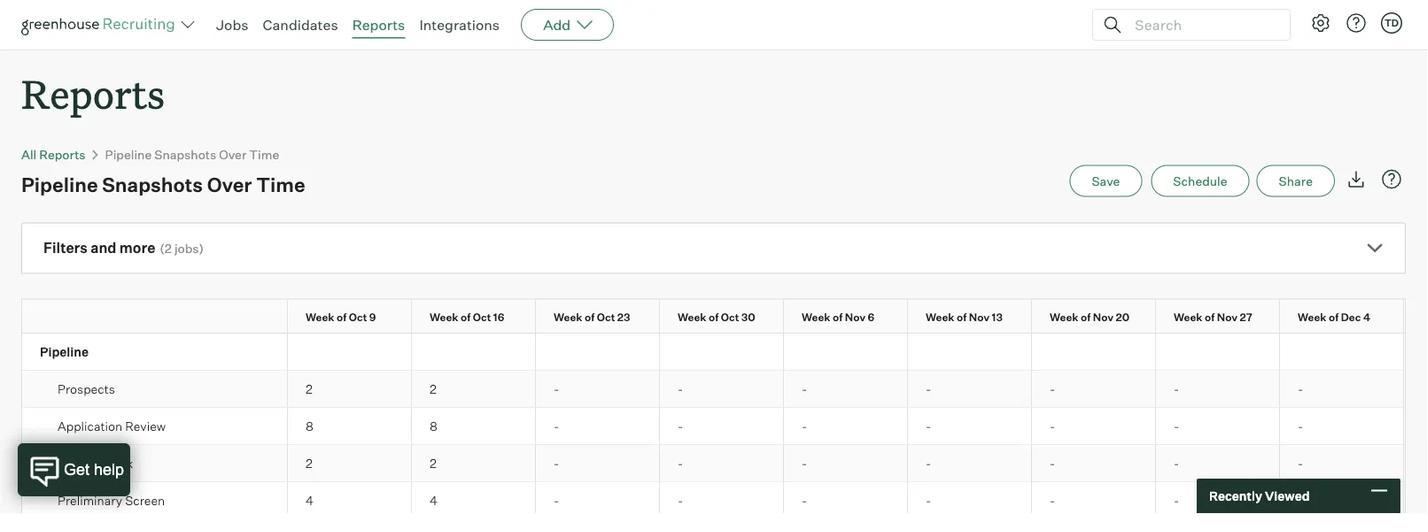 Task type: describe. For each thing, give the bounding box(es) containing it.
(
[[160, 241, 165, 257]]

grid containing pipeline
[[22, 300, 1427, 515]]

download image
[[1346, 169, 1367, 190]]

save and schedule this report to revisit it! element
[[1070, 165, 1151, 197]]

all reports link
[[21, 147, 86, 162]]

of for 13
[[957, 311, 967, 324]]

application
[[58, 418, 122, 434]]

1 horizontal spatial 4
[[430, 493, 438, 508]]

of for 6
[[833, 311, 843, 324]]

recently viewed
[[1209, 489, 1310, 505]]

jobs
[[174, 241, 199, 257]]

week of nov 13
[[926, 311, 1003, 324]]

0 vertical spatial snapshots
[[154, 147, 216, 162]]

week of dec 4
[[1298, 311, 1371, 324]]

0 horizontal spatial 4
[[306, 493, 314, 508]]

candidates link
[[263, 16, 338, 34]]

more
[[119, 239, 155, 257]]

preliminary screen
[[58, 493, 165, 508]]

week for week of dec 4
[[1298, 311, 1327, 324]]

0 vertical spatial reports
[[352, 16, 405, 34]]

td button
[[1378, 9, 1406, 37]]

week of oct 16
[[430, 311, 505, 324]]

1 8 from the left
[[306, 418, 314, 434]]

0 vertical spatial pipeline snapshots over time
[[105, 147, 279, 162]]

add button
[[521, 9, 614, 41]]

pipeline snapshots over time link
[[105, 147, 279, 162]]

1 vertical spatial reports
[[21, 67, 165, 120]]

configure image
[[1310, 12, 1332, 34]]

of for 27
[[1205, 311, 1215, 324]]

week for week of nov 13
[[926, 311, 955, 324]]

week of oct 30 column header
[[660, 300, 799, 333]]

2 vertical spatial reports
[[39, 147, 86, 162]]

1 column header from the left
[[22, 300, 303, 333]]

row containing week of oct 9
[[22, 300, 1427, 333]]

week of oct 23 column header
[[536, 300, 675, 333]]

week of nov 20 column header
[[1032, 300, 1171, 333]]

0 vertical spatial pipeline
[[105, 147, 152, 162]]

0 vertical spatial time
[[249, 147, 279, 162]]

1 vertical spatial snapshots
[[102, 172, 203, 197]]

and
[[91, 239, 117, 257]]

nov for 27
[[1217, 311, 1238, 324]]

td
[[1385, 17, 1399, 29]]

week of nov 27
[[1174, 311, 1253, 324]]

week of oct 9 column header
[[288, 300, 427, 333]]

week for week of nov 20
[[1050, 311, 1079, 324]]

schedule button
[[1151, 165, 1250, 197]]

6
[[868, 311, 875, 324]]

week of oct 23
[[554, 311, 630, 324]]

oct for 23
[[597, 311, 615, 324]]

of for 9
[[337, 311, 347, 324]]

preliminary
[[58, 493, 122, 508]]

dec
[[1341, 311, 1361, 324]]

nov for 13
[[969, 311, 990, 324]]

pipeline row group
[[22, 334, 1427, 371]]

holding tank
[[58, 456, 133, 471]]

4 inside column header
[[1364, 311, 1371, 324]]

row containing preliminary screen
[[22, 483, 1427, 515]]

2 column header from the left
[[1404, 300, 1427, 333]]

row containing holding tank
[[22, 445, 1427, 482]]

23
[[617, 311, 630, 324]]

share
[[1279, 173, 1313, 189]]



Task type: locate. For each thing, give the bounding box(es) containing it.
row group containing application review
[[22, 408, 1427, 445]]

of left 16
[[461, 311, 471, 324]]

2 horizontal spatial 4
[[1364, 311, 1371, 324]]

row group containing preliminary screen
[[22, 483, 1427, 515]]

6 of from the left
[[957, 311, 967, 324]]

oct for 16
[[473, 311, 491, 324]]

oct inside "column header"
[[597, 311, 615, 324]]

row group containing holding tank
[[22, 445, 1427, 483]]

4 week from the left
[[678, 311, 707, 324]]

1 row from the top
[[22, 300, 1427, 333]]

5 of from the left
[[833, 311, 843, 324]]

of left "30" on the bottom right of the page
[[709, 311, 719, 324]]

filters and more ( 2 jobs )
[[43, 239, 204, 257]]

pipeline down all reports
[[21, 172, 98, 197]]

week for week of oct 16
[[430, 311, 459, 324]]

of left 23 at the left of page
[[585, 311, 595, 324]]

nov inside "week of nov 6" column header
[[845, 311, 866, 324]]

all reports
[[21, 147, 86, 162]]

oct for 30
[[721, 311, 739, 324]]

2 8 from the left
[[430, 418, 438, 434]]

week for week of oct 9
[[306, 311, 334, 324]]

week of nov 6 column header
[[784, 300, 923, 333]]

4
[[1364, 311, 1371, 324], [306, 493, 314, 508], [430, 493, 438, 508]]

td button
[[1381, 12, 1403, 34]]

8 week from the left
[[1174, 311, 1203, 324]]

2 of from the left
[[461, 311, 471, 324]]

week of dec 4 column header
[[1280, 300, 1419, 333]]

row group
[[22, 371, 1427, 408], [22, 408, 1427, 445], [22, 445, 1427, 483], [22, 483, 1427, 515]]

3 oct from the left
[[597, 311, 615, 324]]

viewed
[[1265, 489, 1310, 505]]

nov left 20
[[1093, 311, 1114, 324]]

week of nov 6
[[802, 311, 875, 324]]

1 vertical spatial over
[[207, 172, 252, 197]]

nov inside 'week of nov 27' column header
[[1217, 311, 1238, 324]]

pipeline
[[105, 147, 152, 162], [21, 172, 98, 197], [40, 344, 89, 359]]

9 of from the left
[[1329, 311, 1339, 324]]

nov inside the week of nov 13 column header
[[969, 311, 990, 324]]

week of oct 30
[[678, 311, 756, 324]]

of left 27 at the bottom right
[[1205, 311, 1215, 324]]

of inside "column header"
[[585, 311, 595, 324]]

4 nov from the left
[[1217, 311, 1238, 324]]

nov left 6
[[845, 311, 866, 324]]

snapshots
[[154, 147, 216, 162], [102, 172, 203, 197]]

of for 4
[[1329, 311, 1339, 324]]

of left 6
[[833, 311, 843, 324]]

greenhouse recruiting image
[[21, 14, 181, 35]]

week for week of nov 6
[[802, 311, 831, 324]]

week left 20
[[1050, 311, 1079, 324]]

3 row from the top
[[22, 408, 1427, 445]]

2 week from the left
[[430, 311, 459, 324]]

week left 6
[[802, 311, 831, 324]]

reports
[[352, 16, 405, 34], [21, 67, 165, 120], [39, 147, 86, 162]]

oct left 9
[[349, 311, 367, 324]]

1 vertical spatial time
[[256, 172, 305, 197]]

2 nov from the left
[[969, 311, 990, 324]]

holding
[[58, 456, 103, 471]]

integrations link
[[419, 16, 500, 34]]

pipeline right all reports
[[105, 147, 152, 162]]

16
[[493, 311, 505, 324]]

save
[[1092, 173, 1120, 189]]

2 vertical spatial pipeline
[[40, 344, 89, 359]]

1 week from the left
[[306, 311, 334, 324]]

column header right dec
[[1404, 300, 1427, 333]]

3 nov from the left
[[1093, 311, 1114, 324]]

week of oct 16 column header
[[412, 300, 551, 333]]

week
[[306, 311, 334, 324], [430, 311, 459, 324], [554, 311, 583, 324], [678, 311, 707, 324], [802, 311, 831, 324], [926, 311, 955, 324], [1050, 311, 1079, 324], [1174, 311, 1203, 324], [1298, 311, 1327, 324]]

of left dec
[[1329, 311, 1339, 324]]

prospects
[[58, 381, 115, 397]]

nov for 6
[[845, 311, 866, 324]]

row
[[22, 300, 1427, 333], [22, 371, 1427, 407], [22, 408, 1427, 445], [22, 445, 1427, 482], [22, 483, 1427, 515]]

13
[[992, 311, 1003, 324]]

5 row from the top
[[22, 483, 1427, 515]]

week of oct 9
[[306, 311, 376, 324]]

of
[[337, 311, 347, 324], [461, 311, 471, 324], [585, 311, 595, 324], [709, 311, 719, 324], [833, 311, 843, 324], [957, 311, 967, 324], [1081, 311, 1091, 324], [1205, 311, 1215, 324], [1329, 311, 1339, 324]]

9
[[369, 311, 376, 324]]

30
[[741, 311, 756, 324]]

2 inside the filters and more ( 2 jobs )
[[165, 241, 172, 257]]

1 horizontal spatial 8
[[430, 418, 438, 434]]

week inside "column header"
[[554, 311, 583, 324]]

4 of from the left
[[709, 311, 719, 324]]

oct left "30" on the bottom right of the page
[[721, 311, 739, 324]]

faq image
[[1381, 169, 1403, 190]]

nov for 20
[[1093, 311, 1114, 324]]

jobs
[[216, 16, 249, 34]]

6 week from the left
[[926, 311, 955, 324]]

week left dec
[[1298, 311, 1327, 324]]

nov left 13
[[969, 311, 990, 324]]

grid
[[22, 300, 1427, 515]]

27
[[1240, 311, 1253, 324]]

nov
[[845, 311, 866, 324], [969, 311, 990, 324], [1093, 311, 1114, 324], [1217, 311, 1238, 324]]

of for 23
[[585, 311, 595, 324]]

week of nov 20
[[1050, 311, 1130, 324]]

-
[[554, 381, 559, 397], [678, 381, 683, 397], [802, 381, 807, 397], [926, 381, 931, 397], [1050, 381, 1056, 397], [1174, 381, 1180, 397], [1298, 381, 1304, 397], [554, 418, 559, 434], [678, 418, 683, 434], [802, 418, 807, 434], [926, 418, 931, 434], [1050, 418, 1056, 434], [1174, 418, 1180, 434], [1298, 418, 1304, 434], [554, 456, 559, 471], [678, 456, 683, 471], [802, 456, 807, 471], [926, 456, 931, 471], [1050, 456, 1056, 471], [1174, 456, 1180, 471], [1298, 456, 1304, 471], [554, 493, 559, 508], [678, 493, 683, 508], [802, 493, 807, 508], [926, 493, 931, 508], [1050, 493, 1056, 508], [1174, 493, 1180, 508], [1298, 493, 1304, 508]]

time
[[249, 147, 279, 162], [256, 172, 305, 197]]

1 vertical spatial pipeline
[[21, 172, 98, 197]]

add
[[543, 16, 571, 34]]

over
[[219, 147, 247, 162], [207, 172, 252, 197]]

week left 27 at the bottom right
[[1174, 311, 1203, 324]]

2
[[165, 241, 172, 257], [306, 381, 313, 397], [430, 381, 437, 397], [306, 456, 313, 471], [430, 456, 437, 471]]

tank
[[105, 456, 133, 471]]

week left 9
[[306, 311, 334, 324]]

1 oct from the left
[[349, 311, 367, 324]]

0 horizontal spatial 8
[[306, 418, 314, 434]]

reports link
[[352, 16, 405, 34]]

of left 20
[[1081, 311, 1091, 324]]

column header down (
[[22, 300, 303, 333]]

7 week from the left
[[1050, 311, 1079, 324]]

1 nov from the left
[[845, 311, 866, 324]]

application review
[[58, 418, 166, 434]]

oct left 16
[[473, 311, 491, 324]]

reports right all
[[39, 147, 86, 162]]

3 row group from the top
[[22, 445, 1427, 483]]

week of nov 13 column header
[[908, 300, 1047, 333]]

week left 16
[[430, 311, 459, 324]]

8 of from the left
[[1205, 311, 1215, 324]]

save button
[[1070, 165, 1142, 197]]

candidates
[[263, 16, 338, 34]]

pipeline snapshots over time
[[105, 147, 279, 162], [21, 172, 305, 197]]

review
[[125, 418, 166, 434]]

of left 9
[[337, 311, 347, 324]]

4 row group from the top
[[22, 483, 1427, 515]]

Search text field
[[1131, 12, 1274, 38]]

0 horizontal spatial column header
[[22, 300, 303, 333]]

row containing application review
[[22, 408, 1427, 445]]

5 week from the left
[[802, 311, 831, 324]]

pipeline up prospects
[[40, 344, 89, 359]]

share button
[[1257, 165, 1335, 197]]

of for 30
[[709, 311, 719, 324]]

9 week from the left
[[1298, 311, 1327, 324]]

week of nov 27 column header
[[1156, 300, 1295, 333]]

integrations
[[419, 16, 500, 34]]

20
[[1116, 311, 1130, 324]]

2 row group from the top
[[22, 408, 1427, 445]]

4 oct from the left
[[721, 311, 739, 324]]

week for week of nov 27
[[1174, 311, 1203, 324]]

1 vertical spatial pipeline snapshots over time
[[21, 172, 305, 197]]

nov inside week of nov 20 column header
[[1093, 311, 1114, 324]]

week up pipeline row
[[678, 311, 707, 324]]

oct left 23 at the left of page
[[597, 311, 615, 324]]

schedule
[[1173, 173, 1228, 189]]

)
[[199, 241, 204, 257]]

reports down greenhouse recruiting "image"
[[21, 67, 165, 120]]

row group containing prospects
[[22, 371, 1427, 408]]

column header
[[22, 300, 303, 333], [1404, 300, 1427, 333]]

week for week of oct 30
[[678, 311, 707, 324]]

pipeline row
[[22, 334, 1427, 370]]

4 row from the top
[[22, 445, 1427, 482]]

jobs link
[[216, 16, 249, 34]]

week inside column header
[[430, 311, 459, 324]]

3 week from the left
[[554, 311, 583, 324]]

7 of from the left
[[1081, 311, 1091, 324]]

reports right candidates
[[352, 16, 405, 34]]

of for 16
[[461, 311, 471, 324]]

nov left 27 at the bottom right
[[1217, 311, 1238, 324]]

week left 23 at the left of page
[[554, 311, 583, 324]]

of for 20
[[1081, 311, 1091, 324]]

week for week of oct 23
[[554, 311, 583, 324]]

week left 13
[[926, 311, 955, 324]]

pipeline inside row
[[40, 344, 89, 359]]

1 horizontal spatial column header
[[1404, 300, 1427, 333]]

recently
[[1209, 489, 1263, 505]]

row containing prospects
[[22, 371, 1427, 407]]

2 oct from the left
[[473, 311, 491, 324]]

8
[[306, 418, 314, 434], [430, 418, 438, 434]]

0 vertical spatial over
[[219, 147, 247, 162]]

filters
[[43, 239, 88, 257]]

all
[[21, 147, 37, 162]]

1 of from the left
[[337, 311, 347, 324]]

oct
[[349, 311, 367, 324], [473, 311, 491, 324], [597, 311, 615, 324], [721, 311, 739, 324]]

of inside column header
[[461, 311, 471, 324]]

oct for 9
[[349, 311, 367, 324]]

oct inside column header
[[473, 311, 491, 324]]

1 row group from the top
[[22, 371, 1427, 408]]

screen
[[125, 493, 165, 508]]

of left 13
[[957, 311, 967, 324]]

cell
[[288, 334, 412, 370], [412, 334, 536, 370], [536, 334, 660, 370], [660, 334, 784, 370], [784, 334, 908, 370], [908, 334, 1032, 370], [1032, 334, 1156, 370], [1156, 334, 1280, 370], [1280, 334, 1404, 370], [1404, 334, 1427, 370], [1404, 371, 1427, 407], [1404, 408, 1427, 445], [1404, 445, 1427, 482], [1404, 483, 1427, 515]]

3 of from the left
[[585, 311, 595, 324]]

2 row from the top
[[22, 371, 1427, 407]]



Task type: vqa. For each thing, say whether or not it's contained in the screenshot.


